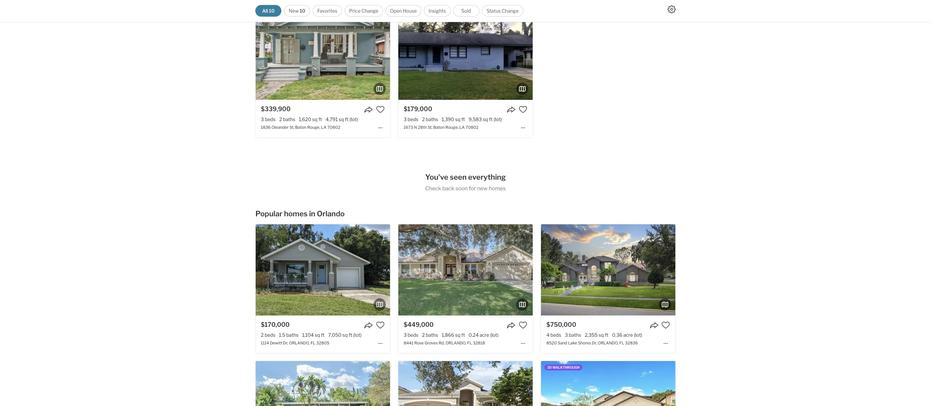 Task type: locate. For each thing, give the bounding box(es) containing it.
n
[[414, 125, 417, 130]]

3 beds up the 1836
[[261, 117, 276, 122]]

1 orlando, from the left
[[289, 341, 310, 346]]

3 beds up 1673
[[404, 117, 419, 122]]

baton
[[295, 125, 307, 130], [434, 125, 445, 130]]

status change
[[487, 8, 519, 14]]

1 horizontal spatial baton
[[434, 125, 445, 130]]

rouge,
[[307, 125, 321, 130], [446, 125, 459, 130]]

rouge, down 1,390 sq ft
[[446, 125, 459, 130]]

1 dr, from the left
[[283, 341, 288, 346]]

2 10 from the left
[[300, 8, 306, 14]]

3 up the 1836
[[261, 117, 264, 122]]

rd,
[[439, 341, 445, 346]]

10 inside all "radio"
[[269, 8, 275, 14]]

2 st, from the left
[[428, 125, 433, 130]]

change
[[362, 8, 379, 14], [502, 8, 519, 14]]

fl
[[311, 341, 316, 346], [467, 341, 472, 346], [620, 341, 625, 346]]

favorite button checkbox
[[519, 322, 528, 330], [662, 322, 671, 330]]

sq right the 7,050 at the left
[[343, 333, 348, 339]]

soon
[[456, 186, 468, 192]]

dewitt
[[270, 341, 283, 346]]

sq for 2,355
[[599, 333, 604, 339]]

beds right 4
[[551, 333, 562, 339]]

ft for 1,390 sq ft
[[462, 117, 465, 122]]

2 fl from the left
[[467, 341, 472, 346]]

ft for 4,791 sq ft (lot)
[[345, 117, 349, 122]]

sq for 7,050
[[343, 333, 348, 339]]

ft right 9,583 in the top of the page
[[489, 117, 493, 122]]

2
[[279, 117, 282, 122], [422, 117, 425, 122], [261, 333, 264, 339], [422, 333, 425, 339]]

baton down the 1,620
[[295, 125, 307, 130]]

dr,
[[283, 341, 288, 346], [592, 341, 597, 346]]

All radio
[[256, 5, 282, 17]]

1 horizontal spatial 70802
[[466, 125, 479, 130]]

baths up "oleander"
[[283, 117, 296, 122]]

photo of 1673 n 28th st, baton rouge, la 70802 image
[[264, 9, 399, 100], [399, 9, 533, 100], [533, 9, 668, 100]]

4
[[547, 333, 550, 339]]

1 horizontal spatial la
[[460, 125, 465, 130]]

1 horizontal spatial fl
[[467, 341, 472, 346]]

0 horizontal spatial change
[[362, 8, 379, 14]]

0 horizontal spatial acre
[[480, 333, 490, 339]]

everything
[[468, 173, 506, 182]]

70802
[[328, 125, 341, 130], [466, 125, 479, 130]]

3 beds
[[261, 117, 276, 122], [404, 117, 419, 122], [404, 333, 419, 339]]

1 photo of 8441 rose groves rd, orlando, fl 32818 image from the left
[[264, 225, 399, 316]]

0 horizontal spatial dr,
[[283, 341, 288, 346]]

ft right 4,791
[[345, 117, 349, 122]]

sq right 1,390
[[455, 117, 461, 122]]

orlando
[[317, 210, 345, 219]]

ft
[[319, 117, 322, 122], [345, 117, 349, 122], [462, 117, 465, 122], [489, 117, 493, 122], [321, 333, 325, 339], [349, 333, 352, 339], [462, 333, 465, 339], [605, 333, 609, 339]]

open house
[[390, 8, 417, 14]]

la down 1,390 sq ft
[[460, 125, 465, 130]]

baton down 1,390
[[434, 125, 445, 130]]

1 change from the left
[[362, 8, 379, 14]]

0 horizontal spatial baton
[[295, 125, 307, 130]]

32836
[[625, 341, 638, 346]]

7,050 sq ft (lot)
[[328, 333, 362, 339]]

ft left 0.24
[[462, 333, 465, 339]]

sold
[[462, 8, 471, 14]]

10 right all
[[269, 8, 275, 14]]

3
[[261, 117, 264, 122], [404, 117, 407, 122], [404, 333, 407, 339], [565, 333, 568, 339]]

3d walkthrough
[[547, 366, 580, 370]]

2 baths
[[279, 117, 296, 122], [422, 117, 438, 122], [422, 333, 438, 339]]

3 beds for $449,000
[[404, 333, 419, 339]]

1 horizontal spatial dr,
[[592, 341, 597, 346]]

beds for $339,900
[[265, 117, 276, 122]]

ft left 0.36
[[605, 333, 609, 339]]

0 horizontal spatial 70802
[[328, 125, 341, 130]]

new
[[477, 186, 488, 192]]

(lot)
[[350, 117, 358, 122], [494, 117, 502, 122], [353, 333, 362, 339], [491, 333, 499, 339], [634, 333, 643, 339]]

baths up lake
[[569, 333, 581, 339]]

0 horizontal spatial orlando,
[[289, 341, 310, 346]]

1.5
[[279, 333, 285, 339]]

Sold radio
[[454, 5, 480, 17]]

change right price
[[362, 8, 379, 14]]

3 beds up 8441
[[404, 333, 419, 339]]

photo of 8520 sand lake shores dr, orlando, fl 32836 image
[[407, 225, 542, 316], [541, 225, 676, 316], [676, 225, 810, 316]]

1 horizontal spatial 10
[[300, 8, 306, 14]]

orlando, down 1,866 sq ft
[[446, 341, 467, 346]]

change right status
[[502, 8, 519, 14]]

$179,000
[[404, 106, 433, 113]]

1 70802 from the left
[[328, 125, 341, 130]]

Status Change radio
[[482, 5, 524, 17]]

baths for $179,000
[[426, 117, 438, 122]]

baths up 1673 n 28th st, baton rouge, la 70802
[[426, 117, 438, 122]]

beds up n
[[408, 117, 419, 122]]

2 change from the left
[[502, 8, 519, 14]]

sq right the "1,104"
[[315, 333, 320, 339]]

sq right '1,866'
[[456, 333, 461, 339]]

ft for 1,866 sq ft
[[462, 333, 465, 339]]

dr, down 1.5 baths
[[283, 341, 288, 346]]

1 fl from the left
[[311, 341, 316, 346]]

1 vertical spatial homes
[[284, 210, 308, 219]]

0 horizontal spatial favorite button checkbox
[[519, 322, 528, 330]]

1 horizontal spatial favorite button checkbox
[[662, 322, 671, 330]]

sq for 1,104
[[315, 333, 320, 339]]

1 horizontal spatial acre
[[624, 333, 633, 339]]

2 acre from the left
[[624, 333, 633, 339]]

2 photo of 8441 rose groves rd, orlando, fl 32818 image from the left
[[399, 225, 533, 316]]

1836 oleander st, baton rouge, la 70802
[[261, 125, 341, 130]]

3 beds for $339,900
[[261, 117, 276, 122]]

3 baths
[[565, 333, 581, 339]]

2 for $179,000
[[422, 117, 425, 122]]

0.24 acre (lot)
[[469, 333, 499, 339]]

3 up 1673
[[404, 117, 407, 122]]

2 horizontal spatial orlando,
[[598, 341, 619, 346]]

1 photo of 1114 dewitt dr, orlando, fl 32805 image from the left
[[121, 225, 256, 316]]

beds up the 1836
[[265, 117, 276, 122]]

st, right 28th
[[428, 125, 433, 130]]

open
[[390, 8, 402, 14]]

sq for 4,791
[[339, 117, 344, 122]]

rouge, down 1,620 sq ft
[[307, 125, 321, 130]]

3 fl from the left
[[620, 341, 625, 346]]

1 horizontal spatial st,
[[428, 125, 433, 130]]

ft right the 7,050 at the left
[[349, 333, 352, 339]]

photo of 3506 ibis dr, orlando, fl 32803 image
[[121, 362, 256, 407], [256, 362, 390, 407], [390, 362, 525, 407]]

ft left 9,583 in the top of the page
[[462, 117, 465, 122]]

favorite button checkbox for $179,000
[[519, 105, 528, 114]]

homes
[[489, 186, 506, 192], [284, 210, 308, 219]]

status
[[487, 8, 501, 14]]

walkthrough
[[553, 366, 580, 370]]

dr, down 2,355 sq ft
[[592, 341, 597, 346]]

2 horizontal spatial fl
[[620, 341, 625, 346]]

(lot) right the 7,050 at the left
[[353, 333, 362, 339]]

1,390 sq ft
[[442, 117, 465, 122]]

change inside option
[[502, 8, 519, 14]]

2 up "oleander"
[[279, 117, 282, 122]]

beds up 8441
[[408, 333, 419, 339]]

sq right the 1,620
[[312, 117, 318, 122]]

orlando,
[[289, 341, 310, 346], [446, 341, 467, 346], [598, 341, 619, 346]]

1 vertical spatial favorite button image
[[376, 322, 385, 330]]

0 horizontal spatial 10
[[269, 8, 275, 14]]

sq right 2,355
[[599, 333, 604, 339]]

0 horizontal spatial la
[[321, 125, 327, 130]]

0 vertical spatial homes
[[489, 186, 506, 192]]

1 acre from the left
[[480, 333, 490, 339]]

2 up 1114
[[261, 333, 264, 339]]

ft for 9,583 sq ft (lot)
[[489, 117, 493, 122]]

0 horizontal spatial st,
[[290, 125, 295, 130]]

1 horizontal spatial rouge,
[[446, 125, 459, 130]]

favorite button image
[[519, 105, 528, 114], [519, 322, 528, 330], [662, 322, 671, 330]]

st, right "oleander"
[[290, 125, 295, 130]]

rose
[[415, 341, 424, 346]]

1,620 sq ft
[[299, 117, 322, 122]]

0 horizontal spatial rouge,
[[307, 125, 321, 130]]

3 photo of 14908 indigo lake dr, orlando, fl 32824 image from the left
[[533, 362, 668, 407]]

homes right new
[[489, 186, 506, 192]]

change for status change
[[502, 8, 519, 14]]

favorite button image
[[376, 105, 385, 114], [376, 322, 385, 330]]

10
[[269, 8, 275, 14], [300, 8, 306, 14]]

70802 down 4,791
[[328, 125, 341, 130]]

2 favorite button checkbox from the left
[[662, 322, 671, 330]]

3 photo of 3506 ibis dr, orlando, fl 32803 image from the left
[[390, 362, 525, 407]]

70802 down 9,583 in the top of the page
[[466, 125, 479, 130]]

sq for 1,866
[[456, 333, 461, 339]]

photo of 14908 indigo lake dr, orlando, fl 32824 image
[[264, 362, 399, 407], [399, 362, 533, 407], [533, 362, 668, 407]]

option group
[[256, 5, 524, 17]]

baths for $449,000
[[426, 333, 438, 339]]

orlando, down 0.36
[[598, 341, 619, 346]]

beds up 1114
[[265, 333, 276, 339]]

la down 4,791
[[321, 125, 327, 130]]

fl down 1,104 sq ft
[[311, 341, 316, 346]]

1114 dewitt dr, orlando, fl 32805
[[261, 341, 330, 346]]

2 photo of 14908 indigo lake dr, orlando, fl 32824 image from the left
[[399, 362, 533, 407]]

8520
[[547, 341, 557, 346]]

sq right 4,791
[[339, 117, 344, 122]]

photo of 1114 dewitt dr, orlando, fl 32805 image
[[121, 225, 256, 316], [256, 225, 390, 316], [390, 225, 525, 316]]

option group containing all
[[256, 5, 524, 17]]

acre up 32818
[[480, 333, 490, 339]]

1 10 from the left
[[269, 8, 275, 14]]

10 inside new option
[[300, 8, 306, 14]]

2 baths up "oleander"
[[279, 117, 296, 122]]

1 horizontal spatial change
[[502, 8, 519, 14]]

change inside "option"
[[362, 8, 379, 14]]

1 favorite button checkbox from the left
[[519, 322, 528, 330]]

2 baths up groves
[[422, 333, 438, 339]]

0.36
[[613, 333, 623, 339]]

1,866
[[442, 333, 455, 339]]

beds for $750,000
[[551, 333, 562, 339]]

new
[[289, 8, 299, 14]]

homes left in
[[284, 210, 308, 219]]

favorite button checkbox for $449,000
[[519, 322, 528, 330]]

3 for $339,900
[[261, 117, 264, 122]]

sq for 1,390
[[455, 117, 461, 122]]

favorite button checkbox
[[376, 105, 385, 114], [519, 105, 528, 114], [376, 322, 385, 330]]

(lot) right 9,583 in the top of the page
[[494, 117, 502, 122]]

10 right the 'new'
[[300, 8, 306, 14]]

fl down 0.36
[[620, 341, 625, 346]]

beds
[[265, 117, 276, 122], [408, 117, 419, 122], [265, 333, 276, 339], [408, 333, 419, 339], [551, 333, 562, 339]]

photo of 1836 oleander st, baton rouge, la 70802 image
[[121, 9, 256, 100], [256, 9, 390, 100], [390, 9, 525, 100]]

2 for $449,000
[[422, 333, 425, 339]]

photo of 10018 sevington st, orlando, fl 32825 image
[[407, 362, 542, 407], [541, 362, 676, 407], [676, 362, 810, 407]]

favorite button checkbox for $339,900
[[376, 105, 385, 114]]

2 for $339,900
[[279, 117, 282, 122]]

photo of 8441 rose groves rd, orlando, fl 32818 image
[[264, 225, 399, 316], [399, 225, 533, 316], [533, 225, 668, 316]]

la
[[321, 125, 327, 130], [460, 125, 465, 130]]

1 favorite button image from the top
[[376, 105, 385, 114]]

st,
[[290, 125, 295, 130], [428, 125, 433, 130]]

8520 sand lake shores dr, orlando, fl 32836
[[547, 341, 638, 346]]

2 baths up 28th
[[422, 117, 438, 122]]

favorites
[[318, 8, 338, 14]]

1 horizontal spatial orlando,
[[446, 341, 467, 346]]

sq for 9,583
[[483, 117, 488, 122]]

(lot) right 4,791
[[350, 117, 358, 122]]

2 photo of 1836 oleander st, baton rouge, la 70802 image from the left
[[256, 9, 390, 100]]

2 up rose
[[422, 333, 425, 339]]

acre for $449,000
[[480, 333, 490, 339]]

1 photo of 1836 oleander st, baton rouge, la 70802 image from the left
[[121, 9, 256, 100]]

all 10
[[262, 8, 275, 14]]

ft left 4,791
[[319, 117, 322, 122]]

seen
[[450, 173, 467, 182]]

0 vertical spatial favorite button image
[[376, 105, 385, 114]]

baths up groves
[[426, 333, 438, 339]]

2 baths for $179,000
[[422, 117, 438, 122]]

8441 rose groves rd, orlando, fl 32818
[[404, 341, 485, 346]]

0 horizontal spatial fl
[[311, 341, 316, 346]]

acre up "32836"
[[624, 333, 633, 339]]

0.24
[[469, 333, 479, 339]]

1 photo of 1673 n 28th st, baton rouge, la 70802 image from the left
[[264, 9, 399, 100]]

2 favorite button image from the top
[[376, 322, 385, 330]]

ft up "32805"
[[321, 333, 325, 339]]

4,791
[[326, 117, 338, 122]]

0.36 acre (lot)
[[613, 333, 643, 339]]

2 up 28th
[[422, 117, 425, 122]]

1 baton from the left
[[295, 125, 307, 130]]

fl down 0.24
[[467, 341, 472, 346]]

orlando, down the "1,104"
[[289, 341, 310, 346]]

baths up 1114 dewitt dr, orlando, fl 32805
[[286, 333, 299, 339]]

10 for new 10
[[300, 8, 306, 14]]

you've
[[425, 173, 449, 182]]

acre
[[480, 333, 490, 339], [624, 333, 633, 339]]

3 up 8441
[[404, 333, 407, 339]]

sq right 9,583 in the top of the page
[[483, 117, 488, 122]]

4 beds
[[547, 333, 562, 339]]



Task type: vqa. For each thing, say whether or not it's contained in the screenshot.
3+ RADIO
no



Task type: describe. For each thing, give the bounding box(es) containing it.
$750,000
[[547, 322, 577, 329]]

32818
[[473, 341, 485, 346]]

1 photo of 3506 ibis dr, orlando, fl 32803 image from the left
[[121, 362, 256, 407]]

Insights radio
[[424, 5, 451, 17]]

popular homes in orlando
[[256, 210, 345, 219]]

2 baton from the left
[[434, 125, 445, 130]]

1 photo of 8520 sand lake shores dr, orlando, fl 32836 image from the left
[[407, 225, 542, 316]]

shores
[[578, 341, 592, 346]]

1 rouge, from the left
[[307, 125, 321, 130]]

2 la from the left
[[460, 125, 465, 130]]

3 photo of 1114 dewitt dr, orlando, fl 32805 image from the left
[[390, 225, 525, 316]]

7,050
[[328, 333, 342, 339]]

ft for 2,355 sq ft
[[605, 333, 609, 339]]

groves
[[425, 341, 438, 346]]

2,355
[[585, 333, 598, 339]]

ft for 7,050 sq ft (lot)
[[349, 333, 352, 339]]

9,583
[[469, 117, 482, 122]]

9,583 sq ft (lot)
[[469, 117, 502, 122]]

8441
[[404, 341, 414, 346]]

1 horizontal spatial homes
[[489, 186, 506, 192]]

2 rouge, from the left
[[446, 125, 459, 130]]

3d
[[547, 366, 552, 370]]

in
[[309, 210, 316, 219]]

change for price change
[[362, 8, 379, 14]]

3 for $179,000
[[404, 117, 407, 122]]

(lot) for $179,000
[[494, 117, 502, 122]]

acre for $750,000
[[624, 333, 633, 339]]

favorite button image for $750,000
[[662, 322, 671, 330]]

1,866 sq ft
[[442, 333, 465, 339]]

1836
[[261, 125, 271, 130]]

lake
[[568, 341, 578, 346]]

beds for $170,000
[[265, 333, 276, 339]]

1.5 baths
[[279, 333, 299, 339]]

2 baths for $449,000
[[422, 333, 438, 339]]

sq for 1,620
[[312, 117, 318, 122]]

oleander
[[272, 125, 289, 130]]

3 up sand
[[565, 333, 568, 339]]

28th
[[418, 125, 427, 130]]

baths for $750,000
[[569, 333, 581, 339]]

(lot) for $170,000
[[353, 333, 362, 339]]

3 for $449,000
[[404, 333, 407, 339]]

3 photo of 10018 sevington st, orlando, fl 32825 image from the left
[[676, 362, 810, 407]]

favorite button image for $449,000
[[376, 322, 385, 330]]

new 10
[[289, 8, 306, 14]]

ft for 1,104 sq ft
[[321, 333, 325, 339]]

3 photo of 1673 n 28th st, baton rouge, la 70802 image from the left
[[533, 9, 668, 100]]

2 beds
[[261, 333, 276, 339]]

2 70802 from the left
[[466, 125, 479, 130]]

3 orlando, from the left
[[598, 341, 619, 346]]

3 photo of 8441 rose groves rd, orlando, fl 32818 image from the left
[[533, 225, 668, 316]]

baths for $170,000
[[286, 333, 299, 339]]

2 photo of 8520 sand lake shores dr, orlando, fl 32836 image from the left
[[541, 225, 676, 316]]

beds for $449,000
[[408, 333, 419, 339]]

sand
[[558, 341, 568, 346]]

New radio
[[284, 5, 310, 17]]

1 st, from the left
[[290, 125, 295, 130]]

32805
[[316, 341, 330, 346]]

ft for 1,620 sq ft
[[319, 117, 322, 122]]

favorite button image for $179,000
[[519, 105, 528, 114]]

you've seen everything
[[425, 173, 506, 182]]

1673 n 28th st, baton rouge, la 70802
[[404, 125, 479, 130]]

check
[[426, 186, 441, 192]]

price change
[[349, 8, 379, 14]]

1 la from the left
[[321, 125, 327, 130]]

3 beds for $179,000
[[404, 117, 419, 122]]

2 photo of 1114 dewitt dr, orlando, fl 32805 image from the left
[[256, 225, 390, 316]]

2 photo of 1673 n 28th st, baton rouge, la 70802 image from the left
[[399, 9, 533, 100]]

favorite button checkbox for $750,000
[[662, 322, 671, 330]]

all
[[262, 8, 268, 14]]

favorite button image for $449,000
[[519, 322, 528, 330]]

favorite button checkbox for $170,000
[[376, 322, 385, 330]]

price
[[349, 8, 361, 14]]

1,390
[[442, 117, 454, 122]]

(lot) for $339,900
[[350, 117, 358, 122]]

0 horizontal spatial homes
[[284, 210, 308, 219]]

$339,900
[[261, 106, 291, 113]]

1,104 sq ft
[[302, 333, 325, 339]]

1 photo of 14908 indigo lake dr, orlando, fl 32824 image from the left
[[264, 362, 399, 407]]

2 orlando, from the left
[[446, 341, 467, 346]]

Favorites radio
[[313, 5, 342, 17]]

favorite button image for $179,000
[[376, 105, 385, 114]]

popular
[[256, 210, 283, 219]]

1,620
[[299, 117, 311, 122]]

check back soon for new homes
[[426, 186, 506, 192]]

1673
[[404, 125, 413, 130]]

(lot) right 0.24
[[491, 333, 499, 339]]

house
[[403, 8, 417, 14]]

for
[[469, 186, 476, 192]]

2,355 sq ft
[[585, 333, 609, 339]]

back
[[443, 186, 455, 192]]

3 photo of 8520 sand lake shores dr, orlando, fl 32836 image from the left
[[676, 225, 810, 316]]

4,791 sq ft (lot)
[[326, 117, 358, 122]]

10 for all 10
[[269, 8, 275, 14]]

insights
[[429, 8, 446, 14]]

Price Change radio
[[345, 5, 383, 17]]

Open House radio
[[386, 5, 422, 17]]

baths for $339,900
[[283, 117, 296, 122]]

3 photo of 1836 oleander st, baton rouge, la 70802 image from the left
[[390, 9, 525, 100]]

$449,000
[[404, 322, 434, 329]]

1 photo of 10018 sevington st, orlando, fl 32825 image from the left
[[407, 362, 542, 407]]

1,104
[[302, 333, 314, 339]]

2 dr, from the left
[[592, 341, 597, 346]]

beds for $179,000
[[408, 117, 419, 122]]

(lot) up "32836"
[[634, 333, 643, 339]]

1114
[[261, 341, 269, 346]]

$170,000
[[261, 322, 290, 329]]

2 baths for $339,900
[[279, 117, 296, 122]]

2 photo of 3506 ibis dr, orlando, fl 32803 image from the left
[[256, 362, 390, 407]]

2 photo of 10018 sevington st, orlando, fl 32825 image from the left
[[541, 362, 676, 407]]



